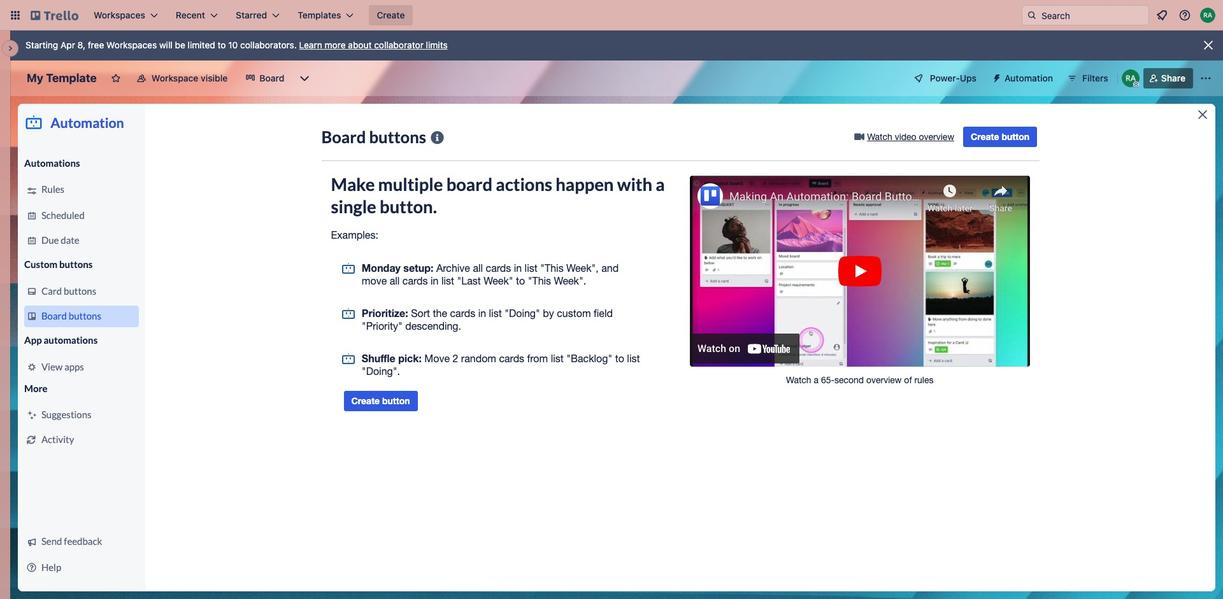 Task type: describe. For each thing, give the bounding box(es) containing it.
apr
[[61, 40, 75, 50]]

learn
[[299, 40, 322, 50]]

1 horizontal spatial ruby anderson (rubyanderson7) image
[[1200, 8, 1216, 23]]

recent
[[176, 10, 205, 20]]

8,
[[78, 40, 85, 50]]

filters
[[1082, 73, 1108, 83]]

my
[[27, 71, 43, 85]]

workspaces inside dropdown button
[[94, 10, 145, 20]]

star or unstar board image
[[111, 73, 121, 83]]

starting apr 8, free workspaces will be limited to 10 collaborators. learn more about collaborator limits
[[25, 40, 448, 50]]

power-ups button
[[905, 68, 984, 89]]

more
[[325, 40, 346, 50]]

workspace
[[152, 73, 198, 83]]

workspaces button
[[86, 5, 166, 25]]

1 vertical spatial workspaces
[[106, 40, 157, 50]]

starting
[[25, 40, 58, 50]]

about
[[348, 40, 372, 50]]

starred
[[236, 10, 267, 20]]

my template
[[27, 71, 97, 85]]

search image
[[1027, 10, 1037, 20]]

this member is an admin of this board. image
[[1133, 82, 1139, 87]]

recent button
[[168, 5, 226, 25]]

ups
[[960, 73, 977, 83]]

automation
[[1005, 73, 1053, 83]]

create button
[[369, 5, 413, 25]]

10
[[228, 40, 238, 50]]

filters button
[[1063, 68, 1112, 89]]

be
[[175, 40, 185, 50]]

collaborators.
[[240, 40, 297, 50]]

collaborator
[[374, 40, 424, 50]]



Task type: vqa. For each thing, say whether or not it's contained in the screenshot.
HELP
no



Task type: locate. For each thing, give the bounding box(es) containing it.
power-
[[930, 73, 960, 83]]

power-ups
[[930, 73, 977, 83]]

will
[[159, 40, 173, 50]]

workspace visible button
[[129, 68, 235, 89]]

workspace visible
[[152, 73, 228, 83]]

limits
[[426, 40, 448, 50]]

to
[[218, 40, 226, 50]]

sm image
[[987, 68, 1005, 86]]

workspaces
[[94, 10, 145, 20], [106, 40, 157, 50]]

customize views image
[[298, 72, 311, 85]]

open information menu image
[[1179, 9, 1191, 22]]

show menu image
[[1200, 72, 1212, 85]]

share
[[1161, 73, 1186, 83]]

board link
[[238, 68, 292, 89]]

0 vertical spatial workspaces
[[94, 10, 145, 20]]

back to home image
[[31, 5, 78, 25]]

templates
[[298, 10, 341, 20]]

template
[[46, 71, 97, 85]]

primary element
[[0, 0, 1223, 31]]

starred button
[[228, 5, 288, 25]]

create
[[377, 10, 405, 20]]

board
[[260, 73, 284, 83]]

1 vertical spatial ruby anderson (rubyanderson7) image
[[1122, 69, 1140, 87]]

workspaces down workspaces dropdown button
[[106, 40, 157, 50]]

Search field
[[1037, 6, 1149, 25]]

ruby anderson (rubyanderson7) image
[[1200, 8, 1216, 23], [1122, 69, 1140, 87]]

0 horizontal spatial ruby anderson (rubyanderson7) image
[[1122, 69, 1140, 87]]

Board name text field
[[20, 68, 103, 89]]

0 notifications image
[[1155, 8, 1170, 23]]

free
[[88, 40, 104, 50]]

automation button
[[987, 68, 1061, 89]]

0 vertical spatial ruby anderson (rubyanderson7) image
[[1200, 8, 1216, 23]]

workspaces up free
[[94, 10, 145, 20]]

templates button
[[290, 5, 362, 25]]

ruby anderson (rubyanderson7) image right open information menu icon
[[1200, 8, 1216, 23]]

limited
[[188, 40, 215, 50]]

ruby anderson (rubyanderson7) image right filters at the right of page
[[1122, 69, 1140, 87]]

share button
[[1144, 68, 1193, 89]]

learn more about collaborator limits link
[[299, 40, 448, 50]]

visible
[[201, 73, 228, 83]]



